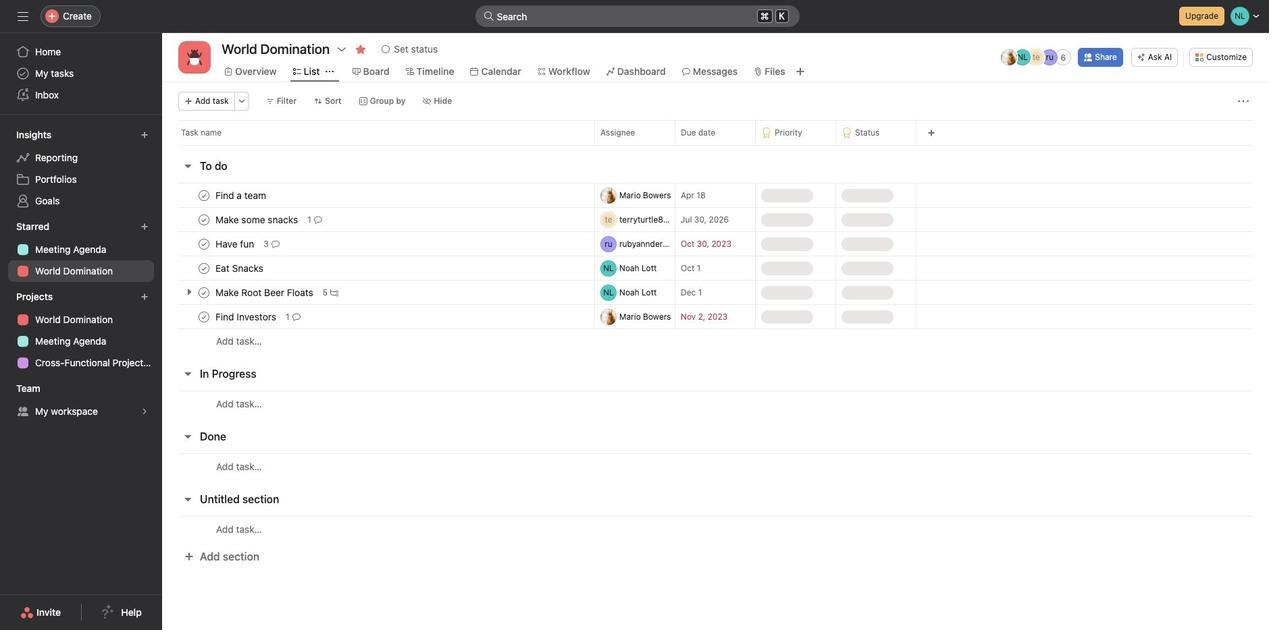 Task type: describe. For each thing, give the bounding box(es) containing it.
mark complete checkbox for task name text field in the have fun cell
[[196, 236, 212, 252]]

add items to starred image
[[140, 223, 149, 231]]

see details, my workspace image
[[140, 408, 149, 416]]

new insights image
[[140, 131, 149, 139]]

1 comment image
[[314, 216, 322, 224]]

mark complete checkbox for "make some snacks" cell
[[196, 212, 212, 228]]

task name text field inside have fun cell
[[213, 237, 258, 251]]

mark complete checkbox for 'eat snacks' cell
[[196, 260, 212, 277]]

mark complete image inside make root beer floats 'cell'
[[196, 285, 212, 301]]

insights element
[[0, 123, 162, 215]]

mark complete image for 'eat snacks' cell
[[196, 260, 212, 277]]

find a team cell
[[162, 183, 594, 208]]

expand subtask list for the task make root beer floats image
[[184, 287, 195, 298]]

1 collapse task list for this group image from the top
[[182, 161, 193, 172]]

mark complete checkbox for "find a team" cell
[[196, 187, 212, 204]]

teams element
[[0, 377, 162, 426]]

show options image
[[337, 44, 347, 55]]

2 collapse task list for this group image from the top
[[182, 432, 193, 442]]

task name text field for 1 comment icon
[[213, 310, 280, 324]]

mark complete image for task name text field inside the "make some snacks" cell
[[196, 212, 212, 228]]

header to do tree grid
[[162, 183, 1269, 354]]

remove from starred image
[[355, 44, 366, 55]]

add tab image
[[795, 66, 806, 77]]

more actions image
[[238, 97, 246, 105]]

new project or portfolio image
[[140, 293, 149, 301]]

global element
[[0, 33, 162, 114]]

prominent image
[[483, 11, 494, 22]]



Task type: vqa. For each thing, say whether or not it's contained in the screenshot.
My workspace link
no



Task type: locate. For each thing, give the bounding box(es) containing it.
hide sidebar image
[[18, 11, 28, 22]]

3 comments image
[[271, 240, 280, 248]]

mark complete image for task name text field in the have fun cell
[[196, 236, 212, 252]]

mark complete checkbox inside make root beer floats 'cell'
[[196, 285, 212, 301]]

1 mark complete checkbox from the top
[[196, 187, 212, 204]]

mark complete image for "find a team" cell
[[196, 187, 212, 204]]

0 vertical spatial mark complete image
[[196, 212, 212, 228]]

task name text field for mark complete checkbox in the 'eat snacks' cell
[[213, 262, 267, 275]]

more actions image
[[1238, 96, 1249, 107]]

1 vertical spatial task name text field
[[213, 237, 258, 251]]

0 vertical spatial task name text field
[[213, 213, 302, 227]]

1 mark complete checkbox from the top
[[196, 236, 212, 252]]

task name text field up 3 comments icon
[[213, 213, 302, 227]]

2 task name text field from the top
[[213, 262, 267, 275]]

Task name text field
[[213, 189, 270, 202], [213, 262, 267, 275], [213, 286, 317, 300]]

1 vertical spatial task name text field
[[213, 262, 267, 275]]

2 task name text field from the top
[[213, 237, 258, 251]]

2 vertical spatial task name text field
[[213, 286, 317, 300]]

0 vertical spatial collapse task list for this group image
[[182, 369, 193, 380]]

task name text field for mark complete checkbox inside "find a team" cell
[[213, 189, 270, 202]]

collapse task list for this group image
[[182, 161, 193, 172], [182, 432, 193, 442]]

1 mark complete image from the top
[[196, 212, 212, 228]]

5 subtasks image
[[330, 289, 339, 297]]

row
[[162, 120, 1269, 145], [178, 145, 1253, 146], [162, 183, 1269, 208], [162, 207, 1269, 232], [162, 232, 1269, 257], [162, 256, 1269, 281], [162, 280, 1269, 305], [162, 305, 1269, 330], [162, 329, 1269, 354], [162, 391, 1269, 417], [162, 454, 1269, 480], [162, 517, 1269, 542]]

1 comment image
[[292, 313, 300, 321]]

mark complete image
[[196, 212, 212, 228], [196, 236, 212, 252]]

mark complete checkbox inside "find a team" cell
[[196, 187, 212, 204]]

collapse task list for this group image
[[182, 369, 193, 380], [182, 494, 193, 505]]

3 task name text field from the top
[[213, 310, 280, 324]]

1 task name text field from the top
[[213, 189, 270, 202]]

task name text field inside "find a team" cell
[[213, 189, 270, 202]]

task name text field inside make root beer floats 'cell'
[[213, 286, 317, 300]]

1 collapse task list for this group image from the top
[[182, 369, 193, 380]]

2 mark complete image from the top
[[196, 236, 212, 252]]

starred element
[[0, 215, 162, 285]]

task name text field left 3 comments icon
[[213, 237, 258, 251]]

1 vertical spatial mark complete checkbox
[[196, 309, 212, 325]]

task name text field inside the find investors cell
[[213, 310, 280, 324]]

mark complete checkbox inside the find investors cell
[[196, 309, 212, 325]]

mark complete image
[[196, 187, 212, 204], [196, 260, 212, 277], [196, 285, 212, 301], [196, 309, 212, 325]]

have fun cell
[[162, 232, 594, 257]]

mark complete checkbox inside have fun cell
[[196, 236, 212, 252]]

task name text field left 1 comment icon
[[213, 310, 280, 324]]

mark complete image inside 'eat snacks' cell
[[196, 260, 212, 277]]

Search tasks, projects, and more text field
[[475, 5, 799, 27]]

2 collapse task list for this group image from the top
[[182, 494, 193, 505]]

add field image
[[927, 129, 936, 137]]

mark complete checkbox inside "make some snacks" cell
[[196, 212, 212, 228]]

0 vertical spatial mark complete checkbox
[[196, 236, 212, 252]]

Task name text field
[[213, 213, 302, 227], [213, 237, 258, 251], [213, 310, 280, 324]]

Mark complete checkbox
[[196, 187, 212, 204], [196, 212, 212, 228], [196, 260, 212, 277], [196, 285, 212, 301]]

make some snacks cell
[[162, 207, 594, 232]]

mark complete image inside have fun cell
[[196, 236, 212, 252]]

4 mark complete checkbox from the top
[[196, 285, 212, 301]]

tab actions image
[[325, 68, 333, 76]]

2 mark complete checkbox from the top
[[196, 212, 212, 228]]

task name text field for 1 comment image
[[213, 213, 302, 227]]

bug image
[[186, 49, 203, 66]]

2 mark complete image from the top
[[196, 260, 212, 277]]

projects element
[[0, 285, 162, 377]]

None field
[[475, 5, 799, 27]]

1 vertical spatial mark complete image
[[196, 236, 212, 252]]

make root beer floats cell
[[162, 280, 594, 305]]

Mark complete checkbox
[[196, 236, 212, 252], [196, 309, 212, 325]]

mark complete image inside "find a team" cell
[[196, 187, 212, 204]]

0 vertical spatial collapse task list for this group image
[[182, 161, 193, 172]]

3 task name text field from the top
[[213, 286, 317, 300]]

task name text field inside 'eat snacks' cell
[[213, 262, 267, 275]]

2 vertical spatial task name text field
[[213, 310, 280, 324]]

0 vertical spatial task name text field
[[213, 189, 270, 202]]

4 mark complete image from the top
[[196, 309, 212, 325]]

mark complete image for the find investors cell
[[196, 309, 212, 325]]

3 mark complete image from the top
[[196, 285, 212, 301]]

find investors cell
[[162, 305, 594, 330]]

mark complete checkbox for task name text field inside the the find investors cell
[[196, 309, 212, 325]]

1 vertical spatial collapse task list for this group image
[[182, 432, 193, 442]]

eat snacks cell
[[162, 256, 594, 281]]

3 mark complete checkbox from the top
[[196, 260, 212, 277]]

1 task name text field from the top
[[213, 213, 302, 227]]

1 vertical spatial collapse task list for this group image
[[182, 494, 193, 505]]

task name text field inside "make some snacks" cell
[[213, 213, 302, 227]]

2 mark complete checkbox from the top
[[196, 309, 212, 325]]

mark complete checkbox inside 'eat snacks' cell
[[196, 260, 212, 277]]

1 mark complete image from the top
[[196, 187, 212, 204]]



